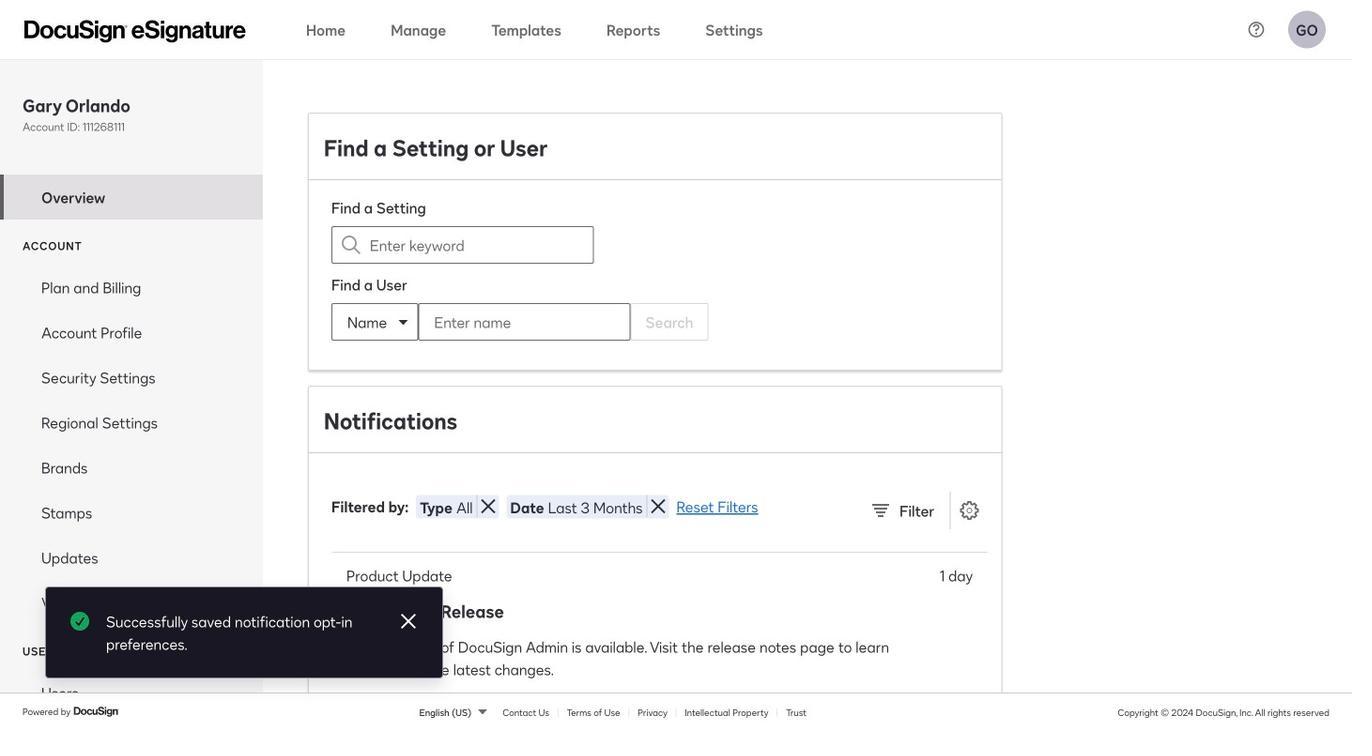 Task type: locate. For each thing, give the bounding box(es) containing it.
account element
[[0, 265, 263, 625]]

docusign image
[[73, 704, 120, 719]]

Enter keyword text field
[[370, 227, 556, 263]]

docusign admin image
[[24, 20, 246, 43]]



Task type: describe. For each thing, give the bounding box(es) containing it.
Enter name text field
[[419, 304, 592, 340]]



